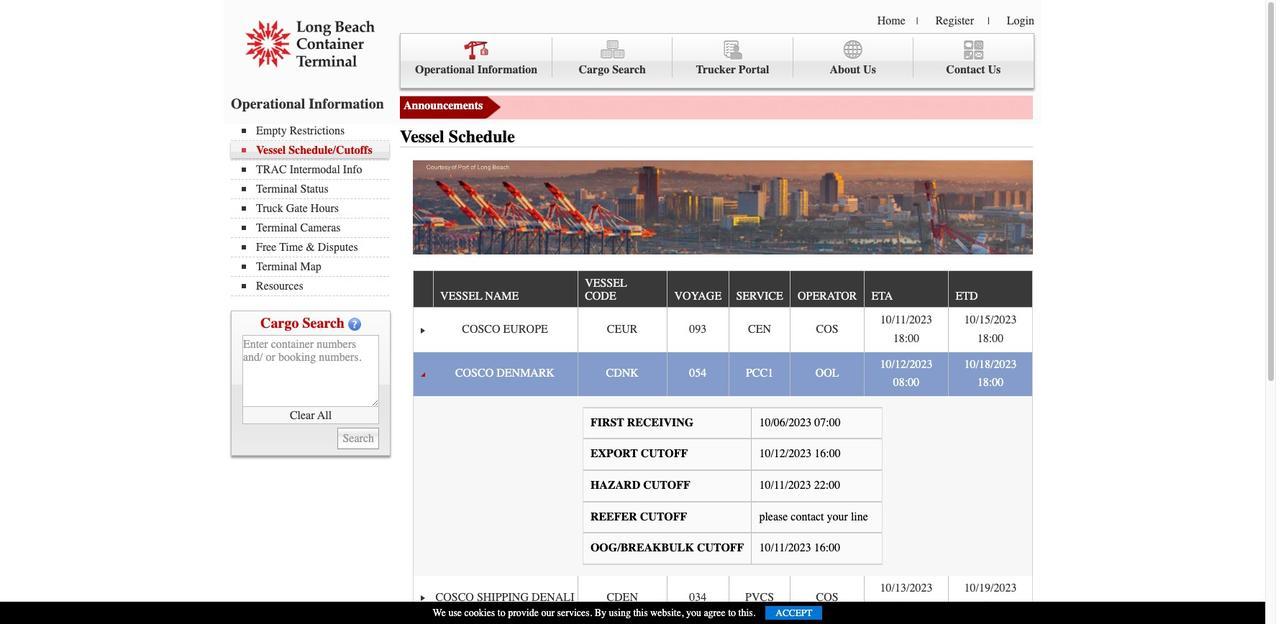 Task type: vqa. For each thing, say whether or not it's contained in the screenshot.


Task type: describe. For each thing, give the bounding box(es) containing it.
cosco denmark cell
[[433, 352, 578, 396]]

trac
[[256, 163, 287, 176]]

093
[[690, 323, 707, 336]]

contact
[[791, 511, 824, 524]]

2 cell from the left
[[578, 620, 667, 625]]

1 vertical spatial operational
[[231, 96, 305, 112]]

page
[[1131, 97, 1155, 113]]

gate
[[1215, 97, 1237, 113]]

cdnk
[[606, 367, 639, 380]]

10/11/2023 for 18:00
[[881, 314, 933, 327]]

cos cell for 10/13/2023
[[790, 576, 864, 620]]

1 horizontal spatial operational
[[415, 63, 475, 76]]

0 vertical spatial hours
[[1071, 97, 1102, 113]]

closed
[[636, 97, 687, 113]]

10/13/2023
[[880, 582, 933, 595]]

first
[[591, 416, 625, 429]]

reefer cutoff
[[591, 511, 687, 524]]

cos for 10/13/2023
[[816, 591, 839, 604]]

093 cell
[[667, 308, 729, 352]]

ceur cell
[[578, 308, 667, 352]]

18:00 for 10/18/2023 18:00
[[978, 376, 1004, 389]]

denali
[[532, 591, 575, 604]]

054
[[690, 367, 707, 380]]

07:00
[[815, 416, 841, 429]]

first receiving
[[591, 416, 694, 429]]

Enter container numbers and/ or booking numbers.  text field
[[243, 335, 379, 407]]

use
[[449, 607, 462, 620]]

voyage link
[[675, 284, 729, 308]]

services.
[[557, 607, 592, 620]]

be
[[621, 97, 633, 113]]

service
[[736, 290, 783, 303]]

cutoff for oog/breakbulk cutoff
[[697, 542, 744, 555]]

terminal status link
[[242, 183, 389, 196]]

information inside operational information link
[[478, 63, 538, 76]]

2 terminal from the top
[[256, 222, 298, 235]]

register link
[[936, 14, 974, 27]]

vessel schedule
[[400, 127, 515, 147]]

vessel code link
[[585, 271, 627, 308]]

trucker portal
[[696, 63, 770, 76]]

1 horizontal spatial to
[[728, 607, 736, 620]]

disputes
[[318, 241, 358, 254]]

16:00 for 10/12/2023 16:00
[[815, 448, 841, 461]]

hazard cutoff
[[591, 479, 691, 492]]

vessel for code
[[585, 277, 627, 290]]

europe
[[503, 323, 548, 336]]

contact us
[[947, 63, 1001, 76]]

hours inside empty restrictions vessel schedule/cutoffs trac intermodal info terminal status truck gate hours terminal cameras free time & disputes terminal map resources
[[311, 202, 339, 215]]

1 horizontal spatial cargo search
[[579, 63, 646, 76]]

vessel name link
[[440, 284, 526, 308]]

10/18/2023
[[965, 358, 1017, 371]]

row group containing 10/11/2023 18:00
[[413, 308, 1033, 625]]

7 cell from the left
[[948, 620, 1033, 625]]

cameras
[[300, 222, 341, 235]]

ool cell
[[790, 352, 864, 396]]

home
[[878, 14, 906, 27]]

16:00 for 10/11/2023 16:00
[[814, 542, 841, 555]]

2nd
[[859, 97, 878, 113]]

voyage
[[675, 290, 722, 303]]

reefer
[[591, 511, 637, 524]]

cden cell
[[578, 576, 667, 620]]

1 horizontal spatial search
[[613, 63, 646, 76]]

status
[[300, 183, 329, 196]]

service link
[[736, 284, 790, 308]]

using
[[609, 607, 631, 620]]

10/18/2023 18:00 cell
[[948, 352, 1033, 396]]

receiving
[[627, 416, 694, 429]]

trucker portal link
[[673, 37, 793, 78]]

the
[[991, 97, 1006, 113]]

10/12/2023 for 16:00
[[759, 448, 812, 461]]

website,
[[651, 607, 684, 620]]

us for about us
[[864, 63, 876, 76]]

18:00 for 10/11/2023 18:00
[[894, 332, 920, 345]]

cutoff for export cutoff
[[641, 448, 688, 461]]

22nd,
[[827, 97, 856, 113]]

cosco for cosco europe
[[462, 323, 501, 336]]

please
[[913, 97, 946, 113]]

0 horizontal spatial cargo search
[[261, 315, 345, 332]]

free time & disputes link
[[242, 241, 389, 254]]

cutoff for reefer cutoff
[[640, 511, 687, 524]]

054 cell
[[667, 352, 729, 396]]

resources
[[256, 280, 304, 293]]

5 cell from the left
[[790, 620, 864, 625]]

time
[[279, 241, 303, 254]]

1 terminal from the top
[[256, 183, 298, 196]]

we use cookies to provide our services. by using this website, you agree to this.
[[433, 607, 756, 620]]

cosco europe cell
[[433, 308, 578, 352]]

about us link
[[793, 37, 914, 78]]

row containing 10/11/2023 18:00
[[413, 308, 1033, 352]]

3 cell from the left
[[667, 620, 729, 625]]

10/11/2023 for 16:00
[[759, 542, 811, 555]]

truck inside empty restrictions vessel schedule/cutoffs trac intermodal info terminal status truck gate hours terminal cameras free time & disputes terminal map resources
[[256, 202, 283, 215]]

cutoff for hazard cutoff
[[643, 479, 691, 492]]

and
[[760, 97, 778, 113]]

operational information link
[[401, 37, 553, 78]]

please
[[759, 511, 788, 524]]

line
[[851, 511, 868, 524]]

for
[[1158, 97, 1173, 113]]

contact us link
[[914, 37, 1034, 78]]

intermodal
[[290, 163, 340, 176]]

eta link
[[872, 284, 900, 308]]

free
[[256, 241, 277, 254]]

10/19/2023 03:00
[[965, 582, 1017, 613]]

1 | from the left
[[917, 15, 919, 27]]

info
[[343, 163, 362, 176]]

further
[[1177, 97, 1212, 113]]

pcc1 cell
[[729, 352, 790, 396]]

shipping
[[477, 591, 529, 604]]

cdnk cell
[[578, 352, 667, 396]]

by
[[595, 607, 607, 620]]

0 horizontal spatial to
[[498, 607, 506, 620]]

accept
[[776, 608, 813, 619]]

row containing 10/13/2023 08:00
[[413, 576, 1033, 620]]

10/15/2023 18:00
[[965, 314, 1017, 345]]

cookies
[[465, 607, 495, 620]]

vessel name
[[440, 290, 519, 303]]

cen
[[748, 323, 771, 336]]

cen cell
[[729, 308, 790, 352]]

our
[[541, 607, 555, 620]]

6 cell from the left
[[864, 620, 948, 625]]

2 | from the left
[[988, 15, 990, 27]]

vessel code
[[585, 277, 627, 303]]

register
[[936, 14, 974, 27]]

details
[[1240, 97, 1274, 113]]

cosco shipping denali
[[436, 591, 575, 604]]

please contact your line
[[759, 511, 868, 524]]

10/11/2023 22:00
[[759, 479, 841, 492]]

will
[[597, 97, 618, 113]]

menu bar containing empty restrictions
[[231, 123, 397, 296]]

menu bar containing operational information
[[400, 33, 1035, 89]]

cos cell for 10/11/2023
[[790, 308, 864, 352]]



Task type: locate. For each thing, give the bounding box(es) containing it.
hours up cameras
[[311, 202, 339, 215]]

cosco
[[462, 323, 501, 336], [455, 367, 494, 380], [436, 591, 474, 604]]

1 horizontal spatial us
[[988, 63, 1001, 76]]

row
[[413, 271, 1033, 308], [413, 308, 1033, 352], [413, 352, 1033, 396], [413, 576, 1033, 620], [413, 620, 1033, 625]]

18:00 down "10/18/2023"
[[978, 376, 1004, 389]]

tree grid
[[413, 271, 1033, 625]]

10/12/2023 down the 10/11/2023 18:00 cell
[[880, 358, 933, 371]]

information
[[478, 63, 538, 76], [309, 96, 384, 112]]

gate inside empty restrictions vessel schedule/cutoffs trac intermodal info terminal status truck gate hours terminal cameras free time & disputes terminal map resources
[[286, 202, 308, 215]]

| right home
[[917, 15, 919, 27]]

ool
[[816, 367, 839, 380]]

10/15
[[507, 97, 536, 113]]

1 vertical spatial cargo search
[[261, 315, 345, 332]]

cosco down vessel name
[[462, 323, 501, 336]]

1 vertical spatial information
[[309, 96, 384, 112]]

etd
[[956, 290, 978, 303]]

about us
[[830, 63, 876, 76]]

vessel down the announcements
[[400, 127, 445, 147]]

2 cos from the top
[[816, 591, 839, 604]]

1 vertical spatial 10/12/2023
[[759, 448, 812, 461]]

10/11/2023 up please
[[759, 479, 811, 492]]

10/19/2023 03:00 cell
[[948, 576, 1033, 620]]

0 vertical spatial search
[[613, 63, 646, 76]]

operational information up the "empty restrictions" link
[[231, 96, 384, 112]]

1 cos from the top
[[816, 323, 839, 336]]

08:00 for 10/13/2023 08:00
[[894, 600, 920, 613]]

1 cell from the left
[[433, 620, 578, 625]]

cutoff up 034
[[697, 542, 744, 555]]

0 horizontal spatial gate
[[286, 202, 308, 215]]

october right 'and'
[[782, 97, 823, 113]]

18:00 up 10/12/2023 08:00
[[894, 332, 920, 345]]

1 vertical spatial 10/11/2023
[[759, 479, 811, 492]]

terminal cameras link
[[242, 222, 389, 235]]

0 horizontal spatial 10/12/2023
[[759, 448, 812, 461]]

terminal up free
[[256, 222, 298, 235]]

gate down status
[[286, 202, 308, 215]]

10/12/2023 08:00 cell
[[864, 352, 948, 396]]

0 horizontal spatial vessel
[[256, 144, 286, 157]]

1 vertical spatial cargo
[[261, 315, 299, 332]]

0 vertical spatial cos
[[816, 323, 839, 336]]

0 vertical spatial cos cell
[[790, 308, 864, 352]]

2 vertical spatial cosco
[[436, 591, 474, 604]]

0 horizontal spatial operational information
[[231, 96, 384, 112]]

vessel up the trac
[[256, 144, 286, 157]]

information up restrictions
[[309, 96, 384, 112]]

0 horizontal spatial truck
[[256, 202, 283, 215]]

1 horizontal spatial menu bar
[[400, 33, 1035, 89]]

home link
[[878, 14, 906, 27]]

row containing vessel code
[[413, 271, 1033, 308]]

cos down operator on the top of page
[[816, 323, 839, 336]]

cosco for cosco denmark
[[455, 367, 494, 380]]

18:00 down 10/15/2023
[[978, 332, 1004, 345]]

18:00 inside 10/18/2023 18:00
[[978, 376, 1004, 389]]

login
[[1007, 14, 1035, 27]]

1 us from the left
[[864, 63, 876, 76]]

cosco shipping denali cell
[[433, 576, 578, 620]]

10/15/2023 18:00 cell
[[948, 308, 1033, 352]]

cosco denmark
[[455, 367, 555, 380]]

10/19/2023
[[965, 582, 1017, 595]]

None submit
[[338, 428, 379, 450]]

cos cell down operator on the top of page
[[790, 308, 864, 352]]

oog/breakbulk
[[591, 542, 694, 555]]

cell
[[433, 620, 578, 625], [578, 620, 667, 625], [667, 620, 729, 625], [729, 620, 790, 625], [790, 620, 864, 625], [864, 620, 948, 625], [948, 620, 1033, 625]]

10/12/2023 for 08:00
[[880, 358, 933, 371]]

18:00 inside "10/15/2023 18:00"
[[978, 332, 1004, 345]]

1 horizontal spatial gate
[[570, 97, 594, 113]]

us right contact
[[988, 63, 1001, 76]]

10/11/2023 18:00 cell
[[864, 308, 948, 352]]

resources link
[[242, 280, 389, 293]]

cargo up will
[[579, 63, 610, 76]]

1 vertical spatial search
[[303, 315, 345, 332]]

1 vertical spatial hours
[[311, 202, 339, 215]]

1 08:00 from the top
[[894, 376, 920, 389]]

0 horizontal spatial menu bar
[[231, 123, 397, 296]]

cos
[[816, 323, 839, 336], [816, 591, 839, 604]]

information up the "10/15"
[[478, 63, 538, 76]]

03:00
[[978, 600, 1004, 613]]

2 08:00 from the top
[[894, 600, 920, 613]]

1 horizontal spatial information
[[478, 63, 538, 76]]

us right about
[[864, 63, 876, 76]]

cell down using
[[578, 620, 667, 625]]

1 horizontal spatial 10/12/2023
[[880, 358, 933, 371]]

pvcs cell
[[729, 576, 790, 620]]

announcements
[[404, 99, 483, 112]]

18:00 inside 10/11/2023 18:00
[[894, 332, 920, 345]]

2 horizontal spatial to
[[977, 97, 987, 113]]

0 vertical spatial cargo search
[[579, 63, 646, 76]]

2 october from the left
[[782, 97, 823, 113]]

3 terminal from the top
[[256, 260, 298, 273]]

operational up empty
[[231, 96, 305, 112]]

accept button
[[766, 607, 823, 620]]

search
[[613, 63, 646, 76], [303, 315, 345, 332]]

cutoff up oog/breakbulk cutoff
[[640, 511, 687, 524]]

1 horizontal spatial vessel
[[400, 127, 445, 147]]

cos cell down '10/11/2023 16:00'
[[790, 576, 864, 620]]

terminal up resources
[[256, 260, 298, 273]]

vessel
[[400, 127, 445, 147], [256, 144, 286, 157]]

08:00 inside 10/12/2023 08:00
[[894, 376, 920, 389]]

row group
[[413, 308, 1033, 625]]

08:00 down 10/13/2023
[[894, 600, 920, 613]]

vessel left name
[[440, 290, 482, 303]]

034 cell
[[667, 576, 729, 620]]

row containing 10/12/2023 08:00
[[413, 352, 1033, 396]]

0 vertical spatial cosco
[[462, 323, 501, 336]]

to down shipping
[[498, 607, 506, 620]]

vessel
[[585, 277, 627, 290], [440, 290, 482, 303]]

name
[[485, 290, 519, 303]]

cosco for cosco shipping denali
[[436, 591, 474, 604]]

export
[[591, 448, 638, 461]]

0 vertical spatial menu bar
[[400, 33, 1035, 89]]

terminal map link
[[242, 260, 389, 273]]

october left 21st
[[690, 97, 732, 113]]

vessel inside empty restrictions vessel schedule/cutoffs trac intermodal info terminal status truck gate hours terminal cameras free time & disputes terminal map resources
[[256, 144, 286, 157]]

4 cell from the left
[[729, 620, 790, 625]]

1 october from the left
[[690, 97, 732, 113]]

etd link
[[956, 284, 985, 308]]

1 horizontal spatial october
[[782, 97, 823, 113]]

0 vertical spatial 10/11/2023
[[881, 314, 933, 327]]

this
[[634, 607, 648, 620]]

to left the in the right top of the page
[[977, 97, 987, 113]]

0 horizontal spatial information
[[309, 96, 384, 112]]

10/12/2023 inside cell
[[880, 358, 933, 371]]

cargo
[[579, 63, 610, 76], [261, 315, 299, 332]]

10/18/2023 18:00
[[965, 358, 1017, 389]]

0 horizontal spatial october
[[690, 97, 732, 113]]

to left this.
[[728, 607, 736, 620]]

cos cell
[[790, 308, 864, 352], [790, 576, 864, 620]]

vessel schedule/cutoffs link
[[242, 144, 389, 157]]

0 vertical spatial truck
[[1010, 97, 1040, 113]]

menu bar
[[400, 33, 1035, 89], [231, 123, 397, 296]]

0 vertical spatial terminal
[[256, 183, 298, 196]]

0 horizontal spatial search
[[303, 315, 345, 332]]

22:00
[[814, 479, 841, 492]]

16:00 down 07:00
[[815, 448, 841, 461]]

cell down you
[[667, 620, 729, 625]]

0 horizontal spatial us
[[864, 63, 876, 76]]

terminal down the trac
[[256, 183, 298, 196]]

10/12/2023 down 10/06/2023
[[759, 448, 812, 461]]

1 vertical spatial menu bar
[[231, 123, 397, 296]]

2 vertical spatial 10/11/2023
[[759, 542, 811, 555]]

vessel up ceur
[[585, 277, 627, 290]]

clear all button
[[243, 407, 379, 425]]

cosco up use
[[436, 591, 474, 604]]

denmark
[[497, 367, 555, 380]]

1 horizontal spatial vessel
[[585, 277, 627, 290]]

cell down provide
[[433, 620, 578, 625]]

1 vertical spatial cosco
[[455, 367, 494, 380]]

gate right the
[[570, 97, 594, 113]]

portal
[[739, 63, 770, 76]]

hazard
[[591, 479, 641, 492]]

1 horizontal spatial |
[[988, 15, 990, 27]]

18:00 for 10/15/2023 18:00
[[978, 332, 1004, 345]]

1 vertical spatial 16:00
[[814, 542, 841, 555]]

map
[[300, 260, 322, 273]]

08:00 down the 10/11/2023 18:00 cell
[[894, 376, 920, 389]]

0 horizontal spatial hours
[[311, 202, 339, 215]]

0 horizontal spatial vessel
[[440, 290, 482, 303]]

truck down the trac
[[256, 202, 283, 215]]

1 row from the top
[[413, 271, 1033, 308]]

cargo down resources
[[261, 315, 299, 332]]

vessel for name
[[440, 290, 482, 303]]

search up be in the top left of the page
[[613, 63, 646, 76]]

21st
[[735, 97, 756, 113]]

10/15 the gate will be closed october 21st and october 22nd, 2nd shift. please refer to the truck gate hours web page for further gate details 
[[507, 97, 1277, 113]]

4 row from the top
[[413, 576, 1033, 620]]

0 vertical spatial 10/12/2023
[[880, 358, 933, 371]]

shift.
[[882, 97, 910, 113]]

cos up accept button
[[816, 591, 839, 604]]

2 row from the top
[[413, 308, 1033, 352]]

16:00 down your
[[814, 542, 841, 555]]

10/11/2023 inside the 10/11/2023 18:00 cell
[[881, 314, 933, 327]]

you
[[686, 607, 702, 620]]

1 horizontal spatial operational information
[[415, 63, 538, 76]]

1 vertical spatial terminal
[[256, 222, 298, 235]]

10/15/2023
[[965, 314, 1017, 327]]

trucker
[[696, 63, 736, 76]]

10/06/2023
[[759, 416, 812, 429]]

cutoff down receiving
[[641, 448, 688, 461]]

cell down this.
[[729, 620, 790, 625]]

cutoff down export cutoff
[[643, 479, 691, 492]]

eta
[[872, 290, 893, 303]]

operational information up the announcements
[[415, 63, 538, 76]]

1 vertical spatial cos cell
[[790, 576, 864, 620]]

operator link
[[798, 284, 864, 308]]

3 row from the top
[[413, 352, 1033, 396]]

cell down "03:00"
[[948, 620, 1033, 625]]

us
[[864, 63, 876, 76], [988, 63, 1001, 76]]

truck gate hours link
[[242, 202, 389, 215]]

10/11/2023 18:00
[[881, 314, 933, 345]]

cargo search up will
[[579, 63, 646, 76]]

this.
[[739, 607, 756, 620]]

cosco left denmark
[[455, 367, 494, 380]]

1 vertical spatial truck
[[256, 202, 283, 215]]

2 us from the left
[[988, 63, 1001, 76]]

2 cos cell from the top
[[790, 576, 864, 620]]

cargo search down resources "link"
[[261, 315, 345, 332]]

1 vertical spatial 08:00
[[894, 600, 920, 613]]

0 vertical spatial 16:00
[[815, 448, 841, 461]]

tree grid containing vessel code
[[413, 271, 1033, 625]]

2 horizontal spatial gate
[[1043, 97, 1068, 113]]

pcc1
[[746, 367, 774, 380]]

we
[[433, 607, 446, 620]]

gate right the in the right top of the page
[[1043, 97, 1068, 113]]

login link
[[1007, 14, 1035, 27]]

restrictions
[[290, 124, 345, 137]]

10/13/2023 08:00 cell
[[864, 576, 948, 620]]

cell down the 10/13/2023 08:00
[[864, 620, 948, 625]]

1 cos cell from the top
[[790, 308, 864, 352]]

08:00
[[894, 376, 920, 389], [894, 600, 920, 613]]

the
[[546, 97, 566, 113]]

10/11/2023 down eta link
[[881, 314, 933, 327]]

1 horizontal spatial truck
[[1010, 97, 1040, 113]]

0 horizontal spatial |
[[917, 15, 919, 27]]

0 vertical spatial 08:00
[[894, 376, 920, 389]]

1 horizontal spatial hours
[[1071, 97, 1102, 113]]

cos for 10/11/2023
[[816, 323, 839, 336]]

0 horizontal spatial cargo
[[261, 315, 299, 332]]

cargo inside cargo search link
[[579, 63, 610, 76]]

2 vertical spatial terminal
[[256, 260, 298, 273]]

0 vertical spatial information
[[478, 63, 538, 76]]

&
[[306, 241, 315, 254]]

1 vertical spatial cos
[[816, 591, 839, 604]]

cosco inside 'cell'
[[455, 367, 494, 380]]

5 row from the top
[[413, 620, 1033, 625]]

10/11/2023 down please
[[759, 542, 811, 555]]

your
[[827, 511, 848, 524]]

us for contact us
[[988, 63, 1001, 76]]

0 vertical spatial operational information
[[415, 63, 538, 76]]

0 vertical spatial cargo
[[579, 63, 610, 76]]

08:00 for 10/12/2023 08:00
[[894, 376, 920, 389]]

1 horizontal spatial cargo
[[579, 63, 610, 76]]

operational up the announcements
[[415, 63, 475, 76]]

1 vertical spatial operational information
[[231, 96, 384, 112]]

08:00 inside the 10/13/2023 08:00
[[894, 600, 920, 613]]

web
[[1106, 97, 1127, 113]]

cell down accept at the right bottom of the page
[[790, 620, 864, 625]]

10/12/2023 08:00
[[880, 358, 933, 389]]

| left login
[[988, 15, 990, 27]]

truck right the in the right top of the page
[[1010, 97, 1040, 113]]

0 vertical spatial operational
[[415, 63, 475, 76]]

0 horizontal spatial operational
[[231, 96, 305, 112]]

provide
[[508, 607, 539, 620]]

hours left web at the right top
[[1071, 97, 1102, 113]]

cden
[[607, 591, 638, 604]]

search down resources "link"
[[303, 315, 345, 332]]

10/11/2023
[[881, 314, 933, 327], [759, 479, 811, 492], [759, 542, 811, 555]]

10/11/2023 for 22:00
[[759, 479, 811, 492]]



